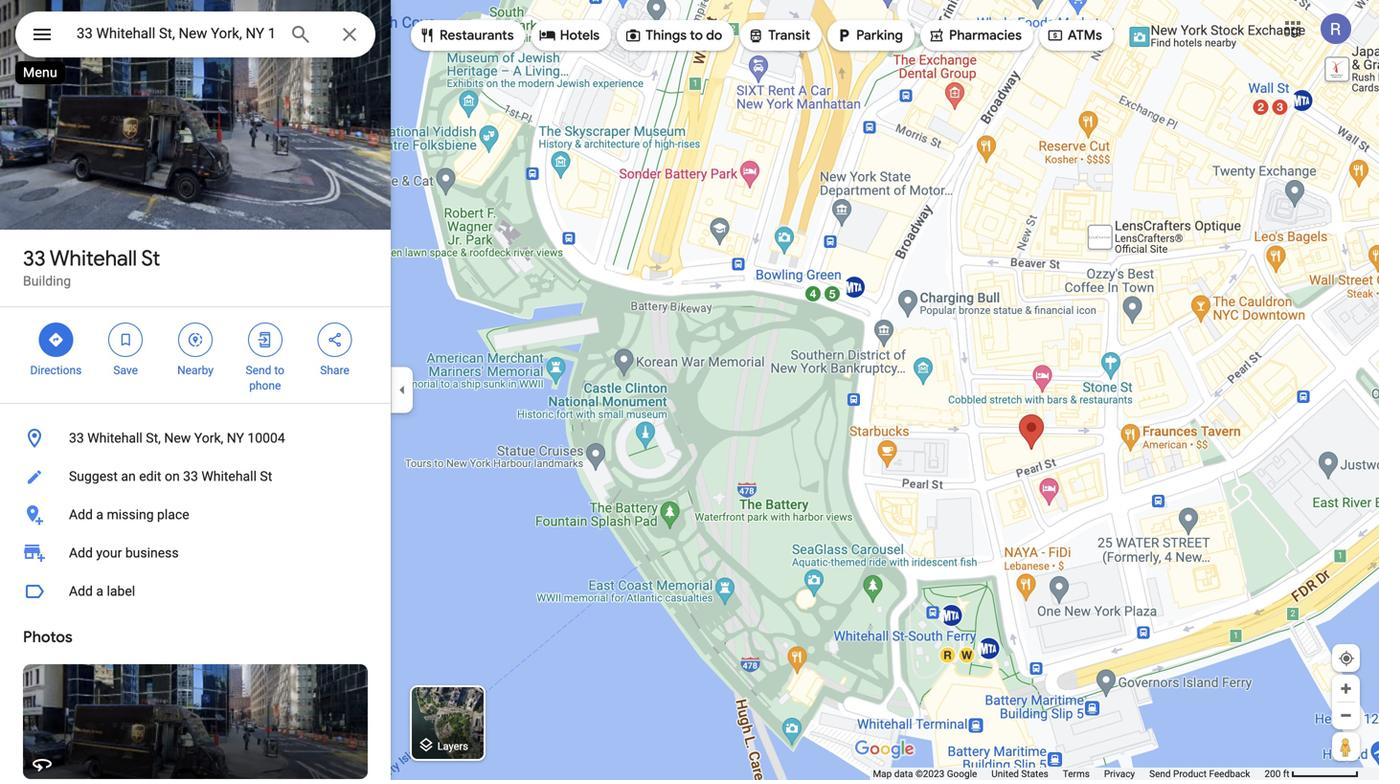 Task type: locate. For each thing, give the bounding box(es) containing it.
whitehall inside "button"
[[87, 431, 143, 446]]

st inside button
[[260, 469, 272, 485]]

1 horizontal spatial st
[[260, 469, 272, 485]]

send inside send to phone
[[246, 364, 271, 377]]

 hotels
[[539, 25, 600, 46]]


[[326, 329, 343, 351]]

actions for 33 whitehall st region
[[0, 307, 391, 403]]

add down 'suggest'
[[69, 507, 93, 523]]

1 vertical spatial st
[[260, 469, 272, 485]]

2 horizontal spatial 33
[[183, 469, 198, 485]]

phone
[[249, 379, 281, 393]]

add for add a label
[[69, 584, 93, 600]]

send
[[246, 364, 271, 377], [1149, 769, 1171, 780]]


[[625, 25, 642, 46]]

footer containing map data ©2023 google
[[873, 768, 1265, 781]]

 transit
[[747, 25, 810, 46]]

add inside "button"
[[69, 507, 93, 523]]

0 vertical spatial 33
[[23, 245, 46, 272]]

2 a from the top
[[96, 584, 103, 600]]

to up the phone
[[274, 364, 284, 377]]

0 horizontal spatial 33
[[23, 245, 46, 272]]

1 horizontal spatial 33
[[69, 431, 84, 446]]

an
[[121, 469, 136, 485]]

to inside send to phone
[[274, 364, 284, 377]]

1 vertical spatial to
[[274, 364, 284, 377]]

33 inside "button"
[[69, 431, 84, 446]]

data
[[894, 769, 913, 780]]

0 vertical spatial whitehall
[[50, 245, 137, 272]]

product
[[1173, 769, 1207, 780]]

ft
[[1283, 769, 1290, 780]]

2 add from the top
[[69, 545, 93, 561]]

0 horizontal spatial send
[[246, 364, 271, 377]]

add
[[69, 507, 93, 523], [69, 545, 93, 561], [69, 584, 93, 600]]

label
[[107, 584, 135, 600]]

1 vertical spatial add
[[69, 545, 93, 561]]

a inside button
[[96, 584, 103, 600]]

0 vertical spatial send
[[246, 364, 271, 377]]


[[1047, 25, 1064, 46]]

0 vertical spatial to
[[690, 27, 703, 44]]

1 horizontal spatial to
[[690, 27, 703, 44]]

 parking
[[835, 25, 903, 46]]

edit
[[139, 469, 161, 485]]

0 vertical spatial add
[[69, 507, 93, 523]]

1 vertical spatial whitehall
[[87, 431, 143, 446]]

terms button
[[1063, 768, 1090, 781]]

a inside "button"
[[96, 507, 103, 523]]

 things to do
[[625, 25, 722, 46]]

2 vertical spatial add
[[69, 584, 93, 600]]

200 ft
[[1265, 769, 1290, 780]]

a
[[96, 507, 103, 523], [96, 584, 103, 600]]

your
[[96, 545, 122, 561]]

parking
[[856, 27, 903, 44]]

0 horizontal spatial to
[[274, 364, 284, 377]]

footer
[[873, 768, 1265, 781]]

to left 'do'
[[690, 27, 703, 44]]

send product feedback button
[[1149, 768, 1250, 781]]

whitehall
[[50, 245, 137, 272], [87, 431, 143, 446], [201, 469, 257, 485]]

1 add from the top
[[69, 507, 93, 523]]

photos
[[23, 628, 73, 647]]

a left missing
[[96, 507, 103, 523]]

add inside button
[[69, 584, 93, 600]]

33 Whitehall St, New York, NY 10004 field
[[15, 11, 375, 57]]

show your location image
[[1338, 650, 1355, 668]]

send inside button
[[1149, 769, 1171, 780]]

0 vertical spatial a
[[96, 507, 103, 523]]

zoom in image
[[1339, 682, 1353, 696]]

building
[[23, 273, 71, 289]]

add left your
[[69, 545, 93, 561]]

whitehall down ny at the bottom of page
[[201, 469, 257, 485]]

33 right on
[[183, 469, 198, 485]]

a left label
[[96, 584, 103, 600]]

1 vertical spatial send
[[1149, 769, 1171, 780]]

add a missing place
[[69, 507, 189, 523]]

0 vertical spatial st
[[141, 245, 160, 272]]

 button
[[15, 11, 69, 61]]

0 horizontal spatial st
[[141, 245, 160, 272]]

add left label
[[69, 584, 93, 600]]

33 for st,
[[69, 431, 84, 446]]

send product feedback
[[1149, 769, 1250, 780]]

transit
[[768, 27, 810, 44]]

whitehall inside 33 whitehall st building
[[50, 245, 137, 272]]


[[835, 25, 852, 46]]

1 vertical spatial a
[[96, 584, 103, 600]]

3 add from the top
[[69, 584, 93, 600]]

pharmacies
[[949, 27, 1022, 44]]

add a label
[[69, 584, 135, 600]]

send up the phone
[[246, 364, 271, 377]]

33 up 'suggest'
[[69, 431, 84, 446]]

st
[[141, 245, 160, 272], [260, 469, 272, 485]]

atms
[[1068, 27, 1102, 44]]

1 a from the top
[[96, 507, 103, 523]]

33
[[23, 245, 46, 272], [69, 431, 84, 446], [183, 469, 198, 485]]

2 vertical spatial whitehall
[[201, 469, 257, 485]]


[[928, 25, 945, 46]]

1 vertical spatial 33
[[69, 431, 84, 446]]

33 inside 33 whitehall st building
[[23, 245, 46, 272]]

google maps element
[[0, 0, 1379, 781]]

a for missing
[[96, 507, 103, 523]]


[[187, 329, 204, 351]]

send for send to phone
[[246, 364, 271, 377]]

33 for st
[[23, 245, 46, 272]]


[[419, 25, 436, 46]]

hotels
[[560, 27, 600, 44]]

1 horizontal spatial send
[[1149, 769, 1171, 780]]

2 vertical spatial 33
[[183, 469, 198, 485]]

whitehall left st,
[[87, 431, 143, 446]]

google account: ruby anderson  
(rubyanndersson@gmail.com) image
[[1321, 14, 1351, 44]]

to inside  things to do
[[690, 27, 703, 44]]

None field
[[77, 22, 274, 45]]

200 ft button
[[1265, 769, 1359, 780]]

33 up building
[[23, 245, 46, 272]]

st inside 33 whitehall st building
[[141, 245, 160, 272]]

to
[[690, 27, 703, 44], [274, 364, 284, 377]]

send left the product
[[1149, 769, 1171, 780]]

on
[[165, 469, 180, 485]]

33 whitehall st, new york, ny 10004
[[69, 431, 285, 446]]

google
[[947, 769, 977, 780]]

whitehall up building
[[50, 245, 137, 272]]



Task type: vqa. For each thing, say whether or not it's contained in the screenshot.


Task type: describe. For each thing, give the bounding box(es) containing it.
united states button
[[992, 768, 1049, 781]]

terms
[[1063, 769, 1090, 780]]

do
[[706, 27, 722, 44]]

share
[[320, 364, 349, 377]]

suggest an edit on 33 whitehall st button
[[0, 458, 391, 496]]

 pharmacies
[[928, 25, 1022, 46]]

none field inside the 33 whitehall st, new york, ny 10004 "field"
[[77, 22, 274, 45]]

map
[[873, 769, 892, 780]]

 restaurants
[[419, 25, 514, 46]]

new
[[164, 431, 191, 446]]

33 whitehall st main content
[[0, 0, 391, 781]]

united states
[[992, 769, 1049, 780]]

things
[[646, 27, 687, 44]]

layers
[[437, 741, 468, 753]]

nearby
[[177, 364, 213, 377]]

whitehall for st,
[[87, 431, 143, 446]]

add for add a missing place
[[69, 507, 93, 523]]

suggest an edit on 33 whitehall st
[[69, 469, 272, 485]]


[[539, 25, 556, 46]]

privacy button
[[1104, 768, 1135, 781]]

33 whitehall st building
[[23, 245, 160, 289]]


[[117, 329, 134, 351]]

 atms
[[1047, 25, 1102, 46]]

33 whitehall st, new york, ny 10004 button
[[0, 419, 391, 458]]

add a label button
[[0, 573, 391, 611]]

zoom out image
[[1339, 709, 1353, 723]]

 search field
[[15, 11, 375, 61]]

directions
[[30, 364, 82, 377]]

©2023
[[916, 769, 945, 780]]

footer inside google maps element
[[873, 768, 1265, 781]]

collapse side panel image
[[392, 380, 413, 401]]

200
[[1265, 769, 1281, 780]]

send to phone
[[246, 364, 284, 393]]

privacy
[[1104, 769, 1135, 780]]

suggest
[[69, 469, 118, 485]]


[[747, 25, 765, 46]]

10004
[[248, 431, 285, 446]]

st,
[[146, 431, 161, 446]]

whitehall for st
[[50, 245, 137, 272]]

add your business
[[69, 545, 179, 561]]


[[31, 21, 54, 48]]

york,
[[194, 431, 223, 446]]

ny
[[227, 431, 244, 446]]


[[47, 329, 65, 351]]

send for send product feedback
[[1149, 769, 1171, 780]]

states
[[1021, 769, 1049, 780]]

add your business link
[[0, 534, 391, 573]]

restaurants
[[440, 27, 514, 44]]

33 inside button
[[183, 469, 198, 485]]

place
[[157, 507, 189, 523]]

show street view coverage image
[[1332, 733, 1360, 761]]

add a missing place button
[[0, 496, 391, 534]]

a for label
[[96, 584, 103, 600]]

business
[[125, 545, 179, 561]]

united
[[992, 769, 1019, 780]]

whitehall inside button
[[201, 469, 257, 485]]


[[256, 329, 274, 351]]

add for add your business
[[69, 545, 93, 561]]

save
[[113, 364, 138, 377]]

missing
[[107, 507, 154, 523]]

map data ©2023 google
[[873, 769, 977, 780]]

feedback
[[1209, 769, 1250, 780]]



